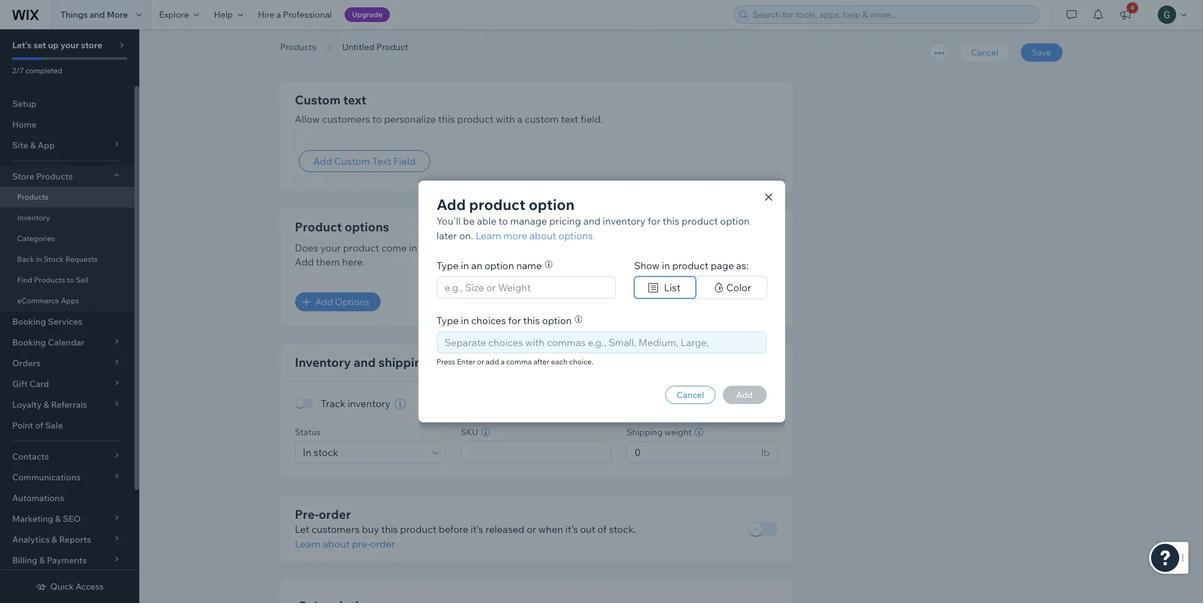 Task type: vqa. For each thing, say whether or not it's contained in the screenshot.
text field inside the form
yes



Task type: locate. For each thing, give the bounding box(es) containing it.
cancel button up weight
[[666, 386, 715, 405]]

text left the field.
[[561, 113, 578, 125]]

to inside custom text allow customers to personalize this product with a custom text field.
[[372, 113, 382, 125]]

2 type from the top
[[437, 315, 459, 327]]

of right out
[[598, 523, 607, 536]]

learn inside learn more about options 'link'
[[476, 230, 501, 242]]

1 horizontal spatial it's
[[565, 523, 578, 536]]

None text field
[[485, 23, 609, 45]]

in right the come
[[409, 242, 417, 254]]

0 horizontal spatial a
[[276, 9, 281, 20]]

track inventory
[[321, 398, 390, 410]]

and left shipping
[[354, 355, 376, 371]]

learn down able
[[476, 230, 501, 242]]

in right show on the right
[[662, 260, 670, 272]]

product
[[376, 42, 408, 53], [295, 220, 342, 235]]

0 vertical spatial custom
[[295, 92, 341, 108]]

products right store
[[36, 171, 73, 182]]

in right 'back'
[[36, 255, 42, 264]]

0 vertical spatial of
[[35, 420, 43, 431]]

find products to sell
[[17, 276, 89, 285]]

cancel button left save
[[960, 43, 1009, 62]]

None field
[[299, 442, 428, 463], [465, 442, 608, 463], [299, 442, 428, 463], [465, 442, 608, 463]]

customers for order
[[312, 523, 360, 536]]

2 vertical spatial to
[[67, 276, 74, 285]]

Separate choices with commas e.g., Small, Medium, Large, field
[[441, 332, 762, 353]]

more
[[107, 9, 128, 20]]

in inside the does your product come in different options, like size, color or material? add them here.
[[409, 242, 417, 254]]

customers inside custom text allow customers to personalize this product with a custom text field.
[[322, 113, 370, 125]]

1 horizontal spatial options
[[558, 230, 593, 242]]

product left with
[[457, 113, 494, 125]]

0 vertical spatial cancel
[[971, 47, 998, 58]]

product
[[457, 113, 494, 125], [469, 196, 525, 214], [682, 215, 718, 227], [343, 242, 379, 254], [672, 260, 709, 272], [400, 523, 436, 536]]

does
[[295, 242, 318, 254]]

text
[[343, 92, 366, 108], [561, 113, 578, 125]]

upgrade button
[[345, 7, 390, 22]]

product left before
[[400, 523, 436, 536]]

2 vertical spatial a
[[501, 357, 505, 367]]

1 horizontal spatial of
[[598, 523, 607, 536]]

2 horizontal spatial a
[[517, 113, 523, 125]]

option up each
[[542, 315, 572, 327]]

status
[[295, 427, 321, 438]]

for inside you'll be able to manage pricing and inventory for this product option later on.
[[648, 215, 661, 227]]

type for type in choices for this option
[[437, 315, 459, 327]]

for
[[648, 215, 661, 227], [508, 315, 521, 327]]

store
[[81, 40, 102, 51]]

0 vertical spatial or
[[564, 242, 574, 254]]

2/7
[[12, 66, 24, 75]]

0 horizontal spatial inventory
[[17, 213, 50, 222]]

cancel left save
[[971, 47, 998, 58]]

0 horizontal spatial about
[[323, 538, 350, 550]]

0 horizontal spatial and
[[90, 9, 105, 20]]

1 horizontal spatial products link
[[274, 41, 322, 53]]

0 vertical spatial products link
[[274, 41, 322, 53]]

in
[[409, 242, 417, 254], [36, 255, 42, 264], [461, 260, 469, 272], [662, 260, 670, 272], [461, 315, 469, 327]]

help button
[[207, 0, 251, 29]]

1 vertical spatial type
[[437, 315, 459, 327]]

inventory
[[17, 213, 50, 222], [295, 355, 351, 371]]

order up learn about pre-order link
[[319, 507, 351, 522]]

automations
[[12, 493, 64, 504]]

like
[[500, 242, 516, 254]]

cancel up weight
[[677, 390, 704, 401]]

product right untitled
[[376, 42, 408, 53]]

0 horizontal spatial product
[[295, 220, 342, 235]]

to
[[372, 113, 382, 125], [499, 215, 508, 227], [67, 276, 74, 285]]

weight
[[665, 427, 692, 438]]

store products button
[[0, 166, 134, 187]]

1 horizontal spatial a
[[501, 357, 505, 367]]

products link down store products
[[0, 187, 134, 208]]

custom up allow
[[295, 92, 341, 108]]

2 vertical spatial and
[[354, 355, 376, 371]]

or right color
[[564, 242, 574, 254]]

1 horizontal spatial order
[[370, 538, 395, 550]]

access
[[76, 582, 104, 593]]

options down pricing
[[558, 230, 593, 242]]

or left the add
[[477, 357, 484, 367]]

inventory up categories
[[17, 213, 50, 222]]

inventory and shipping
[[295, 355, 430, 371]]

ecommerce apps link
[[0, 291, 134, 312]]

0 vertical spatial type
[[437, 260, 459, 272]]

learn more about options link
[[476, 229, 593, 243]]

0 vertical spatial text
[[343, 92, 366, 108]]

1 vertical spatial of
[[598, 523, 607, 536]]

1 horizontal spatial your
[[320, 242, 341, 254]]

products link
[[274, 41, 322, 53], [0, 187, 134, 208]]

a right the add
[[501, 357, 505, 367]]

product up able
[[469, 196, 525, 214]]

1 vertical spatial inventory
[[348, 398, 390, 410]]

of inside pre-order let customers buy this product before it's released or when it's out of stock. learn about pre-order
[[598, 523, 607, 536]]

0 horizontal spatial $
[[305, 28, 311, 40]]

this right buy on the left of the page
[[381, 523, 398, 536]]

0 horizontal spatial to
[[67, 276, 74, 285]]

e.g., Size or Weight field
[[441, 277, 611, 298]]

order
[[319, 507, 351, 522], [370, 538, 395, 550]]

text
[[372, 155, 391, 168]]

option inside you'll be able to manage pricing and inventory for this product option later on.
[[720, 215, 750, 227]]

1 vertical spatial your
[[320, 242, 341, 254]]

or inside pre-order let customers buy this product before it's released or when it's out of stock. learn about pre-order
[[527, 523, 536, 536]]

add down does
[[295, 256, 314, 268]]

personalize
[[384, 113, 436, 125]]

product up "show in product page as:"
[[682, 215, 718, 227]]

able
[[477, 215, 496, 227]]

customers
[[322, 113, 370, 125], [312, 523, 360, 536]]

choices
[[471, 315, 506, 327]]

product up here.
[[343, 242, 379, 254]]

0 horizontal spatial your
[[60, 40, 79, 51]]

0 horizontal spatial of
[[35, 420, 43, 431]]

sidebar element
[[0, 29, 139, 604]]

to left sell
[[67, 276, 74, 285]]

in for type in an option name
[[461, 260, 469, 272]]

in left choices
[[461, 315, 469, 327]]

0 vertical spatial inventory
[[17, 213, 50, 222]]

0 vertical spatial for
[[648, 215, 661, 227]]

text down untitled
[[343, 92, 366, 108]]

None text field
[[320, 23, 445, 45], [628, 23, 751, 45], [320, 23, 445, 45], [628, 23, 751, 45]]

to right able
[[499, 215, 508, 227]]

or left "when"
[[527, 523, 536, 536]]

ecommerce apps
[[17, 296, 79, 306]]

1 horizontal spatial inventory
[[603, 215, 646, 227]]

later
[[437, 230, 457, 242]]

0 vertical spatial learn
[[476, 230, 501, 242]]

inventory inside sidebar element
[[17, 213, 50, 222]]

2 vertical spatial or
[[527, 523, 536, 536]]

of left 'sale' at bottom
[[35, 420, 43, 431]]

0 vertical spatial your
[[60, 40, 79, 51]]

customers right allow
[[322, 113, 370, 125]]

services
[[48, 317, 82, 328]]

0 horizontal spatial options
[[345, 220, 389, 235]]

type down different
[[437, 260, 459, 272]]

1 horizontal spatial inventory
[[295, 355, 351, 371]]

inventory
[[603, 215, 646, 227], [348, 398, 390, 410]]

for right choices
[[508, 315, 521, 327]]

type for type in an option name
[[437, 260, 459, 272]]

0 vertical spatial about
[[530, 230, 556, 242]]

%
[[757, 28, 765, 40]]

1 horizontal spatial cancel
[[971, 47, 998, 58]]

add down allow
[[313, 155, 332, 168]]

custom inside custom text allow customers to personalize this product with a custom text field.
[[295, 92, 341, 108]]

point of sale link
[[0, 416, 134, 436]]

order down buy on the left of the page
[[370, 538, 395, 550]]

your right up
[[60, 40, 79, 51]]

a right hire
[[276, 9, 281, 20]]

and left more
[[90, 9, 105, 20]]

for up show on the right
[[648, 215, 661, 227]]

it's right before
[[471, 523, 483, 536]]

1 vertical spatial cancel button
[[666, 386, 715, 405]]

1 horizontal spatial for
[[648, 215, 661, 227]]

products link down the hire a professional
[[274, 41, 322, 53]]

0 vertical spatial to
[[372, 113, 382, 125]]

1 horizontal spatial text
[[561, 113, 578, 125]]

size,
[[518, 242, 537, 254]]

to inside you'll be able to manage pricing and inventory for this product option later on.
[[499, 215, 508, 227]]

this inside you'll be able to manage pricing and inventory for this product option later on.
[[663, 215, 679, 227]]

and for more
[[90, 9, 105, 20]]

form containing custom text
[[139, 0, 1203, 604]]

a
[[276, 9, 281, 20], [517, 113, 523, 125], [501, 357, 505, 367]]

customers for text
[[322, 113, 370, 125]]

0 vertical spatial a
[[276, 9, 281, 20]]

product up does
[[295, 220, 342, 235]]

1 horizontal spatial learn
[[476, 230, 501, 242]]

1 horizontal spatial or
[[527, 523, 536, 536]]

0 horizontal spatial for
[[508, 315, 521, 327]]

in for back in stock requests
[[36, 255, 42, 264]]

add right plus xs image
[[315, 297, 333, 308]]

apps
[[61, 296, 79, 306]]

stock
[[44, 255, 64, 264]]

allow
[[295, 113, 320, 125]]

1 $ from the left
[[305, 28, 311, 40]]

0 vertical spatial and
[[90, 9, 105, 20]]

list button
[[634, 277, 696, 299]]

1 horizontal spatial about
[[530, 230, 556, 242]]

an
[[471, 260, 482, 272]]

0 vertical spatial inventory
[[603, 215, 646, 227]]

1 horizontal spatial to
[[372, 113, 382, 125]]

custom
[[295, 92, 341, 108], [334, 155, 370, 168]]

type left choices
[[437, 315, 459, 327]]

customers up learn about pre-order link
[[312, 523, 360, 536]]

and right pricing
[[583, 215, 601, 227]]

or inside the does your product come in different options, like size, color or material? add them here.
[[564, 242, 574, 254]]

products up ecommerce apps
[[34, 276, 65, 285]]

about left pre-
[[323, 538, 350, 550]]

options inside 'link'
[[558, 230, 593, 242]]

1 vertical spatial about
[[323, 538, 350, 550]]

1 vertical spatial custom
[[334, 155, 370, 168]]

1 vertical spatial and
[[583, 215, 601, 227]]

choice.
[[569, 357, 593, 367]]

1 vertical spatial to
[[499, 215, 508, 227]]

2 it's from the left
[[565, 523, 578, 536]]

inventory up material?
[[603, 215, 646, 227]]

shipping
[[627, 427, 663, 438]]

1 vertical spatial a
[[517, 113, 523, 125]]

customers inside pre-order let customers buy this product before it's released or when it's out of stock. learn about pre-order
[[312, 523, 360, 536]]

products
[[280, 42, 316, 53], [36, 171, 73, 182], [17, 192, 49, 202], [34, 276, 65, 285]]

inventory up track
[[295, 355, 351, 371]]

2 horizontal spatial and
[[583, 215, 601, 227]]

add up you'll
[[437, 196, 466, 214]]

this right personalize
[[438, 113, 455, 125]]

0 horizontal spatial cancel
[[677, 390, 704, 401]]

explore
[[159, 9, 189, 20]]

1 vertical spatial or
[[477, 357, 484, 367]]

in left an
[[461, 260, 469, 272]]

it's left out
[[565, 523, 578, 536]]

product up list
[[672, 260, 709, 272]]

type in an option name
[[437, 260, 542, 272]]

0 vertical spatial customers
[[322, 113, 370, 125]]

categories
[[17, 234, 55, 243]]

0 horizontal spatial text
[[343, 92, 366, 108]]

track
[[321, 398, 345, 410]]

this inside pre-order let customers buy this product before it's released or when it's out of stock. learn about pre-order
[[381, 523, 398, 536]]

product inside the does your product come in different options, like size, color or material? add them here.
[[343, 242, 379, 254]]

lb
[[761, 446, 770, 459]]

0 vertical spatial order
[[319, 507, 351, 522]]

1 vertical spatial for
[[508, 315, 521, 327]]

your up them in the left of the page
[[320, 242, 341, 254]]

to left personalize
[[372, 113, 382, 125]]

in for show in product page as:
[[662, 260, 670, 272]]

2 horizontal spatial to
[[499, 215, 508, 227]]

store products
[[12, 171, 73, 182]]

shipping weight
[[627, 427, 692, 438]]

products down the hire a professional
[[280, 42, 316, 53]]

0 vertical spatial product
[[376, 42, 408, 53]]

1 type from the top
[[437, 260, 459, 272]]

1 horizontal spatial $
[[469, 28, 475, 40]]

cancel button
[[960, 43, 1009, 62], [666, 386, 715, 405]]

option up as:
[[720, 215, 750, 227]]

inventory right track
[[348, 398, 390, 410]]

in inside sidebar element
[[36, 255, 42, 264]]

0 vertical spatial cancel button
[[960, 43, 1009, 62]]

a right with
[[517, 113, 523, 125]]

0 horizontal spatial learn
[[295, 538, 321, 550]]

1 vertical spatial text
[[561, 113, 578, 125]]

save button
[[1021, 43, 1062, 62]]

about up color
[[530, 230, 556, 242]]

options up the come
[[345, 220, 389, 235]]

1 vertical spatial learn
[[295, 538, 321, 550]]

quick
[[50, 582, 74, 593]]

this up "show in product page as:"
[[663, 215, 679, 227]]

as:
[[736, 260, 749, 272]]

1 vertical spatial customers
[[312, 523, 360, 536]]

1 vertical spatial inventory
[[295, 355, 351, 371]]

0 horizontal spatial it's
[[471, 523, 483, 536]]

learn inside pre-order let customers buy this product before it's released or when it's out of stock. learn about pre-order
[[295, 538, 321, 550]]

form
[[139, 0, 1203, 604]]

1 vertical spatial cancel
[[677, 390, 704, 401]]

learn down let
[[295, 538, 321, 550]]

products down store
[[17, 192, 49, 202]]

inventory link
[[0, 208, 134, 229]]

buy
[[362, 523, 379, 536]]

0 horizontal spatial products link
[[0, 187, 134, 208]]

custom left text
[[334, 155, 370, 168]]

1 horizontal spatial and
[[354, 355, 376, 371]]

2 horizontal spatial or
[[564, 242, 574, 254]]

about
[[530, 230, 556, 242], [323, 538, 350, 550]]



Task type: describe. For each thing, give the bounding box(es) containing it.
product inside pre-order let customers buy this product before it's released or when it's out of stock. learn about pre-order
[[400, 523, 436, 536]]

or for your
[[564, 242, 574, 254]]

to inside sidebar element
[[67, 276, 74, 285]]

does your product come in different options, like size, color or material? add them here.
[[295, 242, 619, 268]]

back
[[17, 255, 34, 264]]

custom
[[525, 113, 559, 125]]

add for add custom text field
[[313, 155, 332, 168]]

2 $ from the left
[[469, 28, 475, 40]]

before
[[439, 523, 468, 536]]

press enter or add a comma after each choice.
[[437, 357, 593, 367]]

0 horizontal spatial inventory
[[348, 398, 390, 410]]

more
[[504, 230, 527, 242]]

custom inside button
[[334, 155, 370, 168]]

help
[[214, 9, 233, 20]]

home
[[12, 119, 37, 130]]

untitled
[[342, 42, 374, 53]]

back in stock requests link
[[0, 249, 134, 270]]

add custom text field
[[313, 155, 416, 168]]

you'll
[[437, 215, 461, 227]]

things
[[60, 9, 88, 20]]

upgrade
[[352, 10, 383, 19]]

booking services
[[12, 317, 82, 328]]

option down like at left
[[485, 260, 514, 272]]

0.0 number field
[[631, 442, 758, 463]]

1 vertical spatial order
[[370, 538, 395, 550]]

a inside custom text allow customers to personalize this product with a custom text field.
[[517, 113, 523, 125]]

about inside pre-order let customers buy this product before it's released or when it's out of stock. learn about pre-order
[[323, 538, 350, 550]]

save
[[1032, 47, 1051, 58]]

of inside point of sale link
[[35, 420, 43, 431]]

let's set up your store
[[12, 40, 102, 51]]

point
[[12, 420, 33, 431]]

options
[[335, 297, 369, 308]]

and inside you'll be able to manage pricing and inventory for this product option later on.
[[583, 215, 601, 227]]

stock.
[[609, 523, 636, 536]]

Search for tools, apps, help & more... field
[[749, 6, 1035, 23]]

set
[[33, 40, 46, 51]]

on.
[[459, 230, 473, 242]]

option up pricing
[[529, 196, 575, 214]]

automations link
[[0, 488, 134, 509]]

in for type in choices for this option
[[461, 315, 469, 327]]

quick access button
[[36, 582, 104, 593]]

them
[[316, 256, 340, 268]]

completed
[[25, 66, 62, 75]]

hire
[[258, 9, 274, 20]]

add inside the does your product come in different options, like size, color or material? add them here.
[[295, 256, 314, 268]]

after
[[533, 357, 549, 367]]

setup link
[[0, 93, 134, 114]]

plus xs image
[[303, 299, 310, 306]]

inventory for inventory
[[17, 213, 50, 222]]

inventory for inventory and shipping
[[295, 355, 351, 371]]

professional
[[283, 9, 332, 20]]

things and more
[[60, 9, 128, 20]]

learn about pre-order link
[[295, 537, 395, 551]]

list
[[664, 282, 681, 294]]

products inside store products popup button
[[36, 171, 73, 182]]

color
[[539, 242, 562, 254]]

pre-order let customers buy this product before it's released or when it's out of stock. learn about pre-order
[[295, 507, 636, 550]]

ecommerce
[[17, 296, 59, 306]]

your inside the does your product come in different options, like size, color or material? add them here.
[[320, 242, 341, 254]]

product inside custom text allow customers to personalize this product with a custom text field.
[[457, 113, 494, 125]]

your inside sidebar element
[[60, 40, 79, 51]]

add product option
[[437, 196, 575, 214]]

come
[[382, 242, 407, 254]]

1 vertical spatial product
[[295, 220, 342, 235]]

shipping
[[378, 355, 430, 371]]

with
[[496, 113, 515, 125]]

0 horizontal spatial order
[[319, 507, 351, 522]]

pre-
[[352, 538, 370, 550]]

1 it's from the left
[[471, 523, 483, 536]]

field.
[[581, 113, 603, 125]]

point of sale
[[12, 420, 63, 431]]

or for order
[[527, 523, 536, 536]]

find
[[17, 276, 32, 285]]

type in choices for this option
[[437, 315, 572, 327]]

when
[[538, 523, 563, 536]]

be
[[463, 215, 475, 227]]

and for shipping
[[354, 355, 376, 371]]

up
[[48, 40, 59, 51]]

pre-
[[295, 507, 319, 522]]

about inside 'link'
[[530, 230, 556, 242]]

add
[[486, 357, 499, 367]]

you'll be able to manage pricing and inventory for this product option later on.
[[437, 215, 750, 242]]

4
[[1130, 4, 1134, 12]]

material?
[[576, 242, 619, 254]]

inventory inside you'll be able to manage pricing and inventory for this product option later on.
[[603, 215, 646, 227]]

untitled product
[[342, 42, 408, 53]]

product options
[[295, 220, 389, 235]]

4 button
[[1112, 0, 1139, 29]]

color
[[726, 282, 751, 294]]

this inside custom text allow customers to personalize this product with a custom text field.
[[438, 113, 455, 125]]

2/7 completed
[[12, 66, 62, 75]]

each
[[551, 357, 568, 367]]

let
[[295, 523, 309, 536]]

1 horizontal spatial cancel button
[[960, 43, 1009, 62]]

learn more about options
[[476, 230, 593, 242]]

hire a professional
[[258, 9, 332, 20]]

setup
[[12, 98, 37, 109]]

quick access
[[50, 582, 104, 593]]

add for add options
[[315, 297, 333, 308]]

back in stock requests
[[17, 255, 98, 264]]

manage
[[510, 215, 547, 227]]

custom text allow customers to personalize this product with a custom text field.
[[295, 92, 603, 125]]

store
[[12, 171, 34, 182]]

comma
[[506, 357, 532, 367]]

different
[[420, 242, 459, 254]]

let's
[[12, 40, 32, 51]]

0 horizontal spatial cancel button
[[666, 386, 715, 405]]

hire a professional link
[[251, 0, 339, 29]]

1 vertical spatial products link
[[0, 187, 134, 208]]

name
[[516, 260, 542, 272]]

1 horizontal spatial product
[[376, 42, 408, 53]]

product inside you'll be able to manage pricing and inventory for this product option later on.
[[682, 215, 718, 227]]

here.
[[342, 256, 365, 268]]

add options button
[[295, 293, 380, 312]]

add for add product option
[[437, 196, 466, 214]]

page
[[711, 260, 734, 272]]

this down e.g., size or weight field
[[523, 315, 540, 327]]

field
[[393, 155, 416, 168]]

find products to sell link
[[0, 270, 134, 291]]

products inside "find products to sell" link
[[34, 276, 65, 285]]

0 horizontal spatial or
[[477, 357, 484, 367]]



